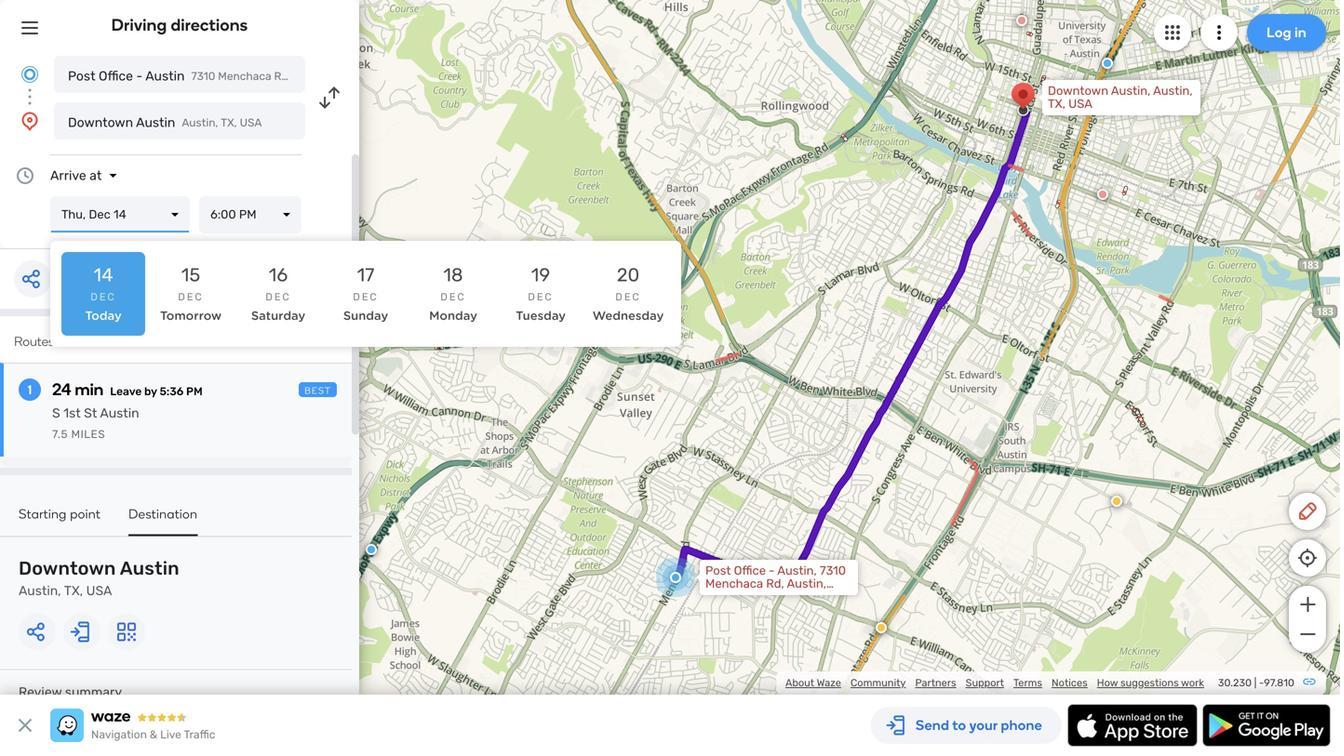 Task type: locate. For each thing, give the bounding box(es) containing it.
terms
[[1013, 677, 1042, 690]]

pm inside list box
[[239, 208, 256, 222]]

thu, dec 14 list box
[[50, 196, 190, 234]]

st
[[84, 406, 97, 421]]

0 vertical spatial road closed image
[[1016, 15, 1027, 26]]

downtown austin austin, tx, usa down 'post office - austin' 'button'
[[68, 115, 262, 130]]

15
[[181, 264, 200, 286]]

office left rd,
[[734, 564, 766, 578]]

post office - austin, 7310 menchaca rd, austin, texas, united states
[[705, 564, 846, 604]]

post up texas,
[[705, 564, 731, 578]]

1 horizontal spatial pm
[[239, 208, 256, 222]]

notices
[[1052, 677, 1088, 690]]

zoom in image
[[1296, 594, 1319, 616]]

suggestions
[[1121, 677, 1179, 690]]

2 horizontal spatial tx,
[[1048, 97, 1066, 111]]

dec up wednesday
[[615, 291, 641, 303]]

austin down "leave"
[[100, 406, 139, 421]]

0 horizontal spatial post
[[68, 68, 95, 84]]

2 horizontal spatial -
[[1259, 677, 1264, 690]]

sunday
[[343, 309, 388, 323]]

0 vertical spatial downtown
[[1048, 84, 1109, 98]]

1 vertical spatial road closed image
[[1097, 189, 1108, 200]]

starting point
[[19, 506, 101, 522]]

1 horizontal spatial 14
[[114, 208, 126, 222]]

office inside 'button'
[[99, 68, 133, 84]]

24
[[52, 380, 71, 400]]

&
[[150, 729, 157, 742]]

review
[[19, 685, 62, 700]]

2 vertical spatial usa
[[86, 584, 112, 599]]

0 horizontal spatial office
[[99, 68, 133, 84]]

leave
[[110, 385, 142, 398]]

office for austin
[[99, 68, 133, 84]]

monday
[[429, 309, 477, 323]]

office
[[99, 68, 133, 84], [734, 564, 766, 578]]

dec inside 15 dec tomorrow
[[178, 291, 204, 303]]

today
[[85, 309, 122, 323]]

0 horizontal spatial police image
[[350, 570, 361, 581]]

usa
[[1069, 97, 1093, 111], [240, 116, 262, 129], [86, 584, 112, 599]]

police image
[[1102, 58, 1113, 69], [366, 544, 377, 556], [350, 570, 361, 581]]

wednesday
[[593, 309, 664, 323]]

- inside post office - austin, 7310 menchaca rd, austin, texas, united states
[[769, 564, 775, 578]]

about
[[785, 677, 814, 690]]

19 dec tuesday
[[516, 264, 566, 323]]

dec for 14
[[90, 291, 116, 303]]

austin
[[145, 68, 185, 84], [136, 115, 175, 130], [100, 406, 139, 421], [120, 558, 179, 580]]

- for austin
[[136, 68, 143, 84]]

downtown
[[1048, 84, 1109, 98], [68, 115, 133, 130], [19, 558, 116, 580]]

austin down the destination button
[[120, 558, 179, 580]]

notices link
[[1052, 677, 1088, 690]]

clock image
[[14, 165, 36, 187]]

14 right thu,
[[114, 208, 126, 222]]

directions
[[171, 15, 248, 35]]

min
[[75, 380, 104, 400]]

0 vertical spatial office
[[99, 68, 133, 84]]

tx,
[[1048, 97, 1066, 111], [221, 116, 237, 129], [64, 584, 83, 599]]

starting
[[19, 506, 67, 522]]

pm right 6:00 at the top left
[[239, 208, 256, 222]]

austin down driving directions
[[145, 68, 185, 84]]

office down driving
[[99, 68, 133, 84]]

0 vertical spatial tx,
[[1048, 97, 1066, 111]]

-
[[136, 68, 143, 84], [769, 564, 775, 578], [1259, 677, 1264, 690]]

0 vertical spatial post
[[68, 68, 95, 84]]

30.230
[[1218, 677, 1252, 690]]

6:00
[[210, 208, 236, 222]]

terms link
[[1013, 677, 1042, 690]]

pm right 5:36
[[186, 385, 203, 398]]

0 horizontal spatial tx,
[[64, 584, 83, 599]]

downtown austin austin, tx, usa down point
[[19, 558, 179, 599]]

- right |
[[1259, 677, 1264, 690]]

18 option
[[411, 252, 495, 336]]

5:36
[[160, 385, 184, 398]]

navigation & live traffic
[[91, 729, 215, 742]]

0 vertical spatial -
[[136, 68, 143, 84]]

menchaca
[[705, 577, 763, 591]]

post
[[68, 68, 95, 84], [705, 564, 731, 578]]

2 vertical spatial -
[[1259, 677, 1264, 690]]

dec inside "14 dec today"
[[90, 291, 116, 303]]

0 horizontal spatial pm
[[186, 385, 203, 398]]

live
[[160, 729, 181, 742]]

austin,
[[1111, 84, 1151, 98], [1153, 84, 1193, 98], [182, 116, 218, 129], [777, 564, 817, 578], [787, 577, 826, 591], [19, 584, 61, 599]]

partners link
[[915, 677, 956, 690]]

driving
[[111, 15, 167, 35]]

0 horizontal spatial road closed image
[[1016, 15, 1027, 26]]

hazard image
[[1111, 496, 1122, 507]]

1 horizontal spatial -
[[769, 564, 775, 578]]

1 vertical spatial tx,
[[221, 116, 237, 129]]

usa inside the downtown austin, austin, tx, usa
[[1069, 97, 1093, 111]]

dec inside 17 dec sunday
[[353, 291, 379, 303]]

1 horizontal spatial office
[[734, 564, 766, 578]]

20 dec wednesday
[[593, 264, 664, 323]]

support link
[[966, 677, 1004, 690]]

19
[[531, 264, 550, 286]]

pm
[[239, 208, 256, 222], [186, 385, 203, 398]]

0 horizontal spatial 14
[[94, 264, 113, 286]]

18 dec monday
[[429, 264, 477, 323]]

1 horizontal spatial tx,
[[221, 116, 237, 129]]

0 vertical spatial usa
[[1069, 97, 1093, 111]]

0 horizontal spatial usa
[[86, 584, 112, 599]]

1 vertical spatial office
[[734, 564, 766, 578]]

traffic
[[184, 729, 215, 742]]

dec for 18
[[440, 291, 466, 303]]

miles
[[71, 428, 105, 441]]

97.810
[[1264, 677, 1295, 690]]

- down driving
[[136, 68, 143, 84]]

1 vertical spatial 14
[[94, 264, 113, 286]]

2 vertical spatial downtown
[[19, 558, 116, 580]]

dec right thu,
[[89, 208, 111, 222]]

tuesday
[[516, 309, 566, 323]]

1 vertical spatial post
[[705, 564, 731, 578]]

work
[[1181, 677, 1204, 690]]

2 horizontal spatial usa
[[1069, 97, 1093, 111]]

14 inside "14 dec today"
[[94, 264, 113, 286]]

15 dec tomorrow
[[160, 264, 222, 323]]

thu, dec 14
[[61, 208, 126, 222]]

about waze community partners support terms notices how suggestions work
[[785, 677, 1204, 690]]

dec up tomorrow
[[178, 291, 204, 303]]

dec
[[89, 208, 111, 222], [90, 291, 116, 303], [178, 291, 204, 303], [265, 291, 291, 303], [353, 291, 379, 303], [440, 291, 466, 303], [528, 291, 554, 303], [615, 291, 641, 303]]

dec inside '20 dec wednesday'
[[615, 291, 641, 303]]

19 option
[[499, 252, 583, 336]]

post right current location 'icon'
[[68, 68, 95, 84]]

office inside post office - austin, 7310 menchaca rd, austin, texas, united states
[[734, 564, 766, 578]]

14 up today
[[94, 264, 113, 286]]

dec up today
[[90, 291, 116, 303]]

1 horizontal spatial police image
[[366, 544, 377, 556]]

downtown austin austin, tx, usa
[[68, 115, 262, 130], [19, 558, 179, 599]]

0 horizontal spatial -
[[136, 68, 143, 84]]

post inside post office - austin, 7310 menchaca rd, austin, texas, united states
[[705, 564, 731, 578]]

dec for 20
[[615, 291, 641, 303]]

x image
[[14, 715, 36, 737]]

16
[[269, 264, 288, 286]]

dec inside 18 dec monday
[[440, 291, 466, 303]]

- for austin,
[[769, 564, 775, 578]]

dec for 16
[[265, 291, 291, 303]]

14
[[114, 208, 126, 222], [94, 264, 113, 286]]

1 vertical spatial pm
[[186, 385, 203, 398]]

1 vertical spatial -
[[769, 564, 775, 578]]

location image
[[19, 110, 41, 132]]

hazard image
[[876, 623, 887, 634]]

united
[[743, 590, 781, 604]]

dec up monday
[[440, 291, 466, 303]]

s 1st st austin 7.5 miles
[[52, 406, 139, 441]]

s
[[52, 406, 60, 421]]

0 vertical spatial downtown austin austin, tx, usa
[[68, 115, 262, 130]]

0 vertical spatial 14
[[114, 208, 126, 222]]

summary
[[65, 685, 122, 700]]

arrive
[[50, 168, 86, 183]]

dec inside list box
[[89, 208, 111, 222]]

dec up sunday
[[353, 291, 379, 303]]

1 vertical spatial usa
[[240, 116, 262, 129]]

austin down 'post office - austin' 'button'
[[136, 115, 175, 130]]

dec up tuesday at the top
[[528, 291, 554, 303]]

dec up 'saturday'
[[265, 291, 291, 303]]

1 horizontal spatial usa
[[240, 116, 262, 129]]

14 option
[[61, 252, 145, 336]]

0 vertical spatial pm
[[239, 208, 256, 222]]

- inside 'button'
[[136, 68, 143, 84]]

dec inside 16 dec saturday
[[265, 291, 291, 303]]

2 horizontal spatial police image
[[1102, 58, 1113, 69]]

1 vertical spatial police image
[[366, 544, 377, 556]]

community link
[[851, 677, 906, 690]]

- up the 'united' on the bottom
[[769, 564, 775, 578]]

1 horizontal spatial post
[[705, 564, 731, 578]]

dec inside '19 dec tuesday'
[[528, 291, 554, 303]]

road closed image
[[1016, 15, 1027, 26], [1097, 189, 1108, 200]]

6:00 pm
[[210, 208, 256, 222]]

14 inside list box
[[114, 208, 126, 222]]

post inside 'button'
[[68, 68, 95, 84]]



Task type: vqa. For each thing, say whether or not it's contained in the screenshot.


Task type: describe. For each thing, give the bounding box(es) containing it.
post for post office - austin, 7310 menchaca rd, austin, texas, united states
[[705, 564, 731, 578]]

routes
[[14, 334, 54, 349]]

at
[[89, 168, 102, 183]]

partners
[[915, 677, 956, 690]]

about waze link
[[785, 677, 841, 690]]

dec for 17
[[353, 291, 379, 303]]

destination
[[128, 506, 198, 522]]

waze
[[817, 677, 841, 690]]

20
[[617, 264, 640, 286]]

by
[[144, 385, 157, 398]]

navigation
[[91, 729, 147, 742]]

texas,
[[705, 590, 740, 604]]

point
[[70, 506, 101, 522]]

saturday
[[251, 309, 305, 323]]

community
[[851, 677, 906, 690]]

0 vertical spatial police image
[[1102, 58, 1113, 69]]

driving directions
[[111, 15, 248, 35]]

1
[[28, 382, 32, 398]]

6:00 pm list box
[[199, 196, 302, 234]]

downtown inside the downtown austin, austin, tx, usa
[[1048, 84, 1109, 98]]

austin inside 'button'
[[145, 68, 185, 84]]

7310
[[820, 564, 846, 578]]

17 option
[[324, 252, 408, 336]]

office for austin,
[[734, 564, 766, 578]]

pencil image
[[1296, 501, 1319, 523]]

current location image
[[19, 63, 41, 86]]

1 horizontal spatial road closed image
[[1097, 189, 1108, 200]]

14 dec today
[[85, 264, 122, 323]]

- for 97.810
[[1259, 677, 1264, 690]]

austin inside s 1st st austin 7.5 miles
[[100, 406, 139, 421]]

best
[[304, 385, 331, 396]]

downtown austin, austin, tx, usa
[[1048, 84, 1193, 111]]

16 dec saturday
[[251, 264, 305, 323]]

states
[[784, 590, 820, 604]]

30.230 | -97.810
[[1218, 677, 1295, 690]]

|
[[1254, 677, 1257, 690]]

15 option
[[149, 252, 233, 336]]

post office - austin button
[[54, 56, 305, 93]]

pm inside 24 min leave by 5:36 pm
[[186, 385, 203, 398]]

arrive at
[[50, 168, 102, 183]]

post for post office - austin
[[68, 68, 95, 84]]

dec for thu,
[[89, 208, 111, 222]]

2 vertical spatial police image
[[350, 570, 361, 581]]

support
[[966, 677, 1004, 690]]

24 min leave by 5:36 pm
[[52, 380, 203, 400]]

thu,
[[61, 208, 86, 222]]

18
[[443, 264, 463, 286]]

17
[[357, 264, 375, 286]]

1st
[[63, 406, 81, 421]]

dec for 15
[[178, 291, 204, 303]]

post office - austin
[[68, 68, 185, 84]]

16 option
[[236, 252, 320, 336]]

dec for 19
[[528, 291, 554, 303]]

destination button
[[128, 506, 198, 537]]

7.5
[[52, 428, 68, 441]]

2 vertical spatial tx,
[[64, 584, 83, 599]]

rd,
[[766, 577, 784, 591]]

1 vertical spatial downtown austin austin, tx, usa
[[19, 558, 179, 599]]

17 dec sunday
[[343, 264, 388, 323]]

1 vertical spatial downtown
[[68, 115, 133, 130]]

link image
[[1302, 675, 1317, 690]]

20 option
[[586, 252, 670, 336]]

tx, inside the downtown austin, austin, tx, usa
[[1048, 97, 1066, 111]]

zoom out image
[[1296, 624, 1319, 646]]

tomorrow
[[160, 309, 222, 323]]

how suggestions work link
[[1097, 677, 1204, 690]]

starting point button
[[19, 506, 101, 535]]

how
[[1097, 677, 1118, 690]]

review summary
[[19, 685, 122, 700]]



